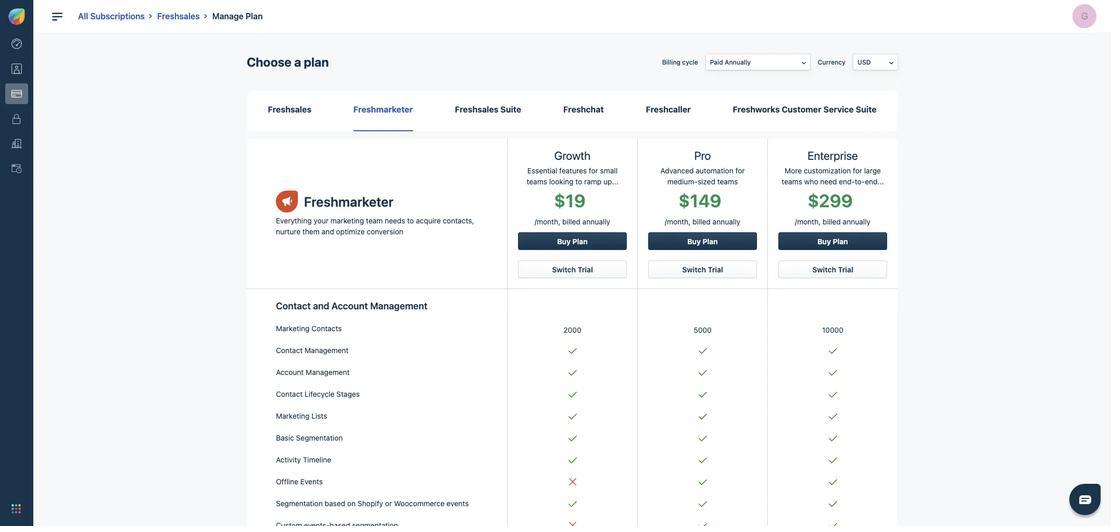 Task type: locate. For each thing, give the bounding box(es) containing it.
buy down "$149"
[[688, 237, 701, 246]]

to right the quotes
[[387, 268, 393, 276]]

1 horizontal spatial account
[[332, 301, 368, 312]]

annually for $299
[[843, 217, 871, 226]]

0 vertical spatial icon/cross big image
[[569, 478, 576, 486]]

2 horizontal spatial /month, billed annually
[[795, 217, 871, 226]]

and
[[322, 227, 334, 236], [416, 252, 427, 260], [450, 260, 461, 268], [313, 301, 330, 312]]

offline
[[276, 477, 299, 486]]

... down "large"
[[878, 177, 884, 186]]

currency
[[818, 58, 846, 66]]

account down the contact management
[[276, 368, 304, 377]]

0 horizontal spatial buy
[[558, 237, 571, 246]]

organization image
[[11, 139, 22, 149]]

a
[[294, 55, 301, 69], [464, 252, 468, 260]]

management down contacts.
[[370, 301, 428, 312]]

2000
[[564, 326, 582, 335]]

teams
[[527, 177, 548, 186], [718, 177, 738, 186], [782, 177, 803, 186]]

end
[[865, 177, 878, 186]]

marketing
[[331, 216, 364, 225]]

price
[[406, 229, 426, 238]]

1 vertical spatial marketing
[[276, 412, 310, 421]]

1 vertical spatial contact
[[276, 346, 303, 355]]

/month, billed annually down "$149"
[[665, 217, 741, 226]]

your down "build"
[[390, 260, 403, 268]]

quotes
[[365, 268, 385, 276]]

billed down $19
[[563, 217, 581, 226]]

pro
[[695, 149, 711, 163]]

1 /month, from the left
[[535, 217, 561, 226]]

annually for $19
[[583, 217, 611, 226]]

annually down $19
[[583, 217, 611, 226]]

/month, down $19
[[535, 217, 561, 226]]

for up to- at the top right of page
[[853, 166, 863, 175]]

enterprise
[[358, 130, 399, 139], [808, 149, 858, 163]]

3 contact from the top
[[276, 390, 303, 399]]

0 vertical spatial a
[[294, 55, 301, 69]]

freshworks
[[733, 105, 780, 114]]

3 buy from the left
[[818, 237, 831, 246]]

1 switch trial button from the left
[[518, 261, 627, 278]]

/month, billed annually
[[535, 217, 611, 226], [665, 217, 741, 226], [795, 217, 871, 226]]

a inside helps you build company-branded documents like quotes, proposals, msas and ndas using a rich built-in template editor. manage your catalog pricing and discounts; send accurate quotes to contacts.
[[464, 252, 468, 260]]

0 horizontal spatial switch trial
[[552, 265, 593, 274]]

0 horizontal spatial teams
[[527, 177, 548, 186]]

1 horizontal spatial manage
[[365, 260, 388, 268]]

1 buy from the left
[[558, 237, 571, 246]]

/month, billed annually down $19
[[535, 217, 611, 226]]

marketing up basic
[[276, 412, 310, 421]]

0 horizontal spatial buy plan
[[558, 237, 588, 246]]

segmentation down offline events
[[276, 499, 323, 508]]

1 horizontal spatial trial
[[708, 265, 723, 274]]

plan down '$299'
[[833, 237, 849, 246]]

1 marketing from the top
[[276, 324, 310, 333]]

template
[[505, 252, 531, 260]]

annually down "$149"
[[713, 217, 741, 226]]

/month, billed annually down '$299'
[[795, 217, 871, 226]]

to inside helps you build company-branded documents like quotes, proposals, msas and ndas using a rich built-in template editor. manage your catalog pricing and discounts; send accurate quotes to contacts.
[[387, 268, 393, 276]]

2 horizontal spatial to
[[576, 177, 583, 186]]

3 annually from the left
[[843, 217, 871, 226]]

editor.
[[533, 252, 551, 260]]

2 /month, billed annually from the left
[[665, 217, 741, 226]]

buy plan for $299
[[818, 237, 849, 246]]

enterprise down 'freshsales' icon
[[358, 130, 399, 139]]

you
[[383, 245, 394, 252]]

account management
[[276, 368, 350, 377]]

teams inside pro advanced automation for medium-sized teams $149
[[718, 177, 738, 186]]

for inside more customization for large teams who need end-to-end
[[853, 166, 863, 175]]

marketing up the contact management
[[276, 324, 310, 333]]

0 vertical spatial marketing
[[276, 324, 310, 333]]

1 ... from the left
[[612, 177, 619, 186]]

2 buy plan button from the left
[[649, 233, 757, 250]]

1 horizontal spatial buy plan button
[[649, 233, 757, 250]]

1 vertical spatial management
[[305, 346, 349, 355]]

1 vertical spatial your
[[390, 260, 403, 268]]

1 suite from the left
[[501, 105, 522, 114]]

and left ndas
[[416, 252, 427, 260]]

2 horizontal spatial billed
[[823, 217, 841, 226]]

to inside essential features for small teams looking to ramp up
[[576, 177, 583, 186]]

send
[[495, 260, 509, 268]]

0 horizontal spatial buy plan button
[[518, 233, 627, 250]]

3 /month, from the left
[[795, 217, 821, 226]]

10000
[[823, 326, 844, 335]]

3 switch trial from the left
[[813, 265, 854, 274]]

1 horizontal spatial switch trial button
[[649, 261, 757, 278]]

0 vertical spatial manage
[[212, 11, 244, 21]]

based
[[325, 499, 345, 508]]

2 horizontal spatial buy plan button
[[779, 233, 888, 250]]

contact
[[276, 301, 311, 312], [276, 346, 303, 355], [276, 390, 303, 399]]

2 marketing from the top
[[276, 412, 310, 421]]

... down 'small'
[[612, 177, 619, 186]]

1 horizontal spatial switch
[[683, 265, 706, 274]]

cycle
[[683, 58, 698, 66]]

0 horizontal spatial /month,
[[535, 217, 561, 226]]

marketing contacts
[[276, 324, 342, 333]]

annually
[[583, 217, 611, 226], [713, 217, 741, 226], [843, 217, 871, 226]]

3 switch trial button from the left
[[779, 261, 888, 278]]

1 /month, billed annually from the left
[[535, 217, 611, 226]]

for right automation
[[736, 166, 745, 175]]

ramp
[[585, 177, 602, 186]]

1 buy plan button from the left
[[518, 233, 627, 250]]

teams for $299
[[782, 177, 803, 186]]

plan up choose
[[246, 11, 263, 21]]

$149
[[679, 190, 722, 211]]

1 vertical spatial freshmarketer
[[304, 194, 394, 209]]

helps
[[365, 245, 382, 252]]

up
[[604, 177, 612, 186]]

account up contacts at the left bottom of the page
[[332, 301, 368, 312]]

manage right freshsales link
[[212, 11, 244, 21]]

buy plan down $19
[[558, 237, 588, 246]]

2 switch from the left
[[683, 265, 706, 274]]

to-
[[855, 177, 865, 186]]

2 horizontal spatial teams
[[782, 177, 803, 186]]

buy plan button
[[518, 233, 627, 250], [649, 233, 757, 250], [779, 233, 888, 250]]

0 horizontal spatial to
[[387, 268, 393, 276]]

switch for $299
[[813, 265, 837, 274]]

add
[[338, 187, 357, 199]]

for
[[589, 166, 598, 175], [736, 166, 745, 175], [853, 166, 863, 175], [422, 187, 435, 199]]

a left the plan
[[294, 55, 301, 69]]

2 vertical spatial management
[[306, 368, 350, 377]]

buy right quotes,
[[558, 237, 571, 246]]

enterprise up customization
[[808, 149, 858, 163]]

proposals,
[[365, 252, 395, 260]]

1 horizontal spatial buy
[[688, 237, 701, 246]]

marketing for marketing lists
[[276, 412, 310, 421]]

2 horizontal spatial buy
[[818, 237, 831, 246]]

medium-
[[668, 177, 698, 186]]

switch trial
[[552, 265, 593, 274], [683, 265, 723, 274], [813, 265, 854, 274]]

1 horizontal spatial switch trial
[[683, 265, 723, 274]]

2 horizontal spatial switch trial
[[813, 265, 854, 274]]

0 horizontal spatial suite
[[501, 105, 522, 114]]

switch trial button for $19
[[518, 261, 627, 278]]

helps you build company-branded documents like quotes, proposals, msas and ndas using a rich built-in template editor. manage your catalog pricing and discounts; send accurate quotes to contacts.
[[365, 245, 551, 276]]

manage down 'helps'
[[365, 260, 388, 268]]

1 horizontal spatial /month,
[[665, 217, 691, 226]]

marketing lists
[[276, 412, 327, 421]]

1 annually from the left
[[583, 217, 611, 226]]

2 horizontal spatial buy plan
[[818, 237, 849, 246]]

0 horizontal spatial switch
[[552, 265, 576, 274]]

segmentation based on shopify or woocommerce events
[[276, 499, 469, 508]]

activity timeline
[[276, 456, 331, 464]]

teams down essential
[[527, 177, 548, 186]]

switch for $149
[[683, 265, 706, 274]]

contact and account management
[[276, 301, 428, 312]]

1 vertical spatial manage
[[365, 260, 388, 268]]

1 horizontal spatial billed
[[693, 217, 711, 226]]

freshsales suite
[[455, 105, 522, 114]]

0 vertical spatial management
[[370, 301, 428, 312]]

0 horizontal spatial billed
[[563, 217, 581, 226]]

a left rich
[[464, 252, 468, 260]]

1 teams from the left
[[527, 177, 548, 186]]

cancel
[[417, 504, 441, 513]]

your
[[314, 216, 329, 225], [390, 260, 403, 268]]

and right them
[[322, 227, 334, 236]]

annually for $149
[[713, 217, 741, 226]]

1 trial from the left
[[578, 265, 593, 274]]

2 buy from the left
[[688, 237, 701, 246]]

your up them
[[314, 216, 329, 225]]

2 /month, from the left
[[665, 217, 691, 226]]

team
[[366, 216, 383, 225]]

annually down '$299'
[[843, 217, 871, 226]]

2 horizontal spatial annually
[[843, 217, 871, 226]]

buy plan down "$149"
[[688, 237, 718, 246]]

0 horizontal spatial enterprise
[[358, 130, 399, 139]]

2 billed from the left
[[693, 217, 711, 226]]

billed down "$149"
[[693, 217, 711, 226]]

lists
[[312, 412, 327, 421]]

plan down "$149"
[[703, 237, 718, 246]]

to down "features"
[[576, 177, 583, 186]]

1 horizontal spatial your
[[390, 260, 403, 268]]

3 /month, billed annually from the left
[[795, 217, 871, 226]]

1 horizontal spatial suite
[[856, 105, 877, 114]]

segmentation
[[296, 434, 343, 443], [276, 499, 323, 508]]

switch trial button
[[518, 261, 627, 278], [649, 261, 757, 278], [779, 261, 888, 278]]

/month, down "$149"
[[665, 217, 691, 226]]

switch trial button for $149
[[649, 261, 757, 278]]

more customization for large teams who need end-to-end
[[782, 166, 883, 186]]

buy plan button for $19
[[518, 233, 627, 250]]

1 switch trial from the left
[[552, 265, 593, 274]]

contact down marketing contacts at the bottom
[[276, 346, 303, 355]]

0 horizontal spatial account
[[276, 368, 304, 377]]

2 annually from the left
[[713, 217, 741, 226]]

teams inside more customization for large teams who need end-to-end
[[782, 177, 803, 186]]

to
[[576, 177, 583, 186], [407, 216, 414, 225], [387, 268, 393, 276]]

1 vertical spatial a
[[464, 252, 468, 260]]

2 buy plan from the left
[[688, 237, 718, 246]]

manage
[[212, 11, 244, 21], [365, 260, 388, 268]]

contact for contact lifecycle stages
[[276, 390, 303, 399]]

0 horizontal spatial annually
[[583, 217, 611, 226]]

contact up marketing lists
[[276, 390, 303, 399]]

branded
[[442, 245, 466, 252]]

1 horizontal spatial enterprise
[[808, 149, 858, 163]]

activity
[[276, 456, 301, 464]]

3 trial from the left
[[839, 265, 854, 274]]

1 vertical spatial icon/cross big image
[[569, 522, 576, 526]]

3 switch from the left
[[813, 265, 837, 274]]

None checkbox
[[352, 231, 360, 239]]

icon/cross big image
[[569, 478, 576, 486], [569, 522, 576, 526]]

pro advanced automation for medium-sized teams $149
[[661, 149, 747, 211]]

... for $299
[[878, 177, 884, 186]]

0 vertical spatial to
[[576, 177, 583, 186]]

None text field
[[444, 130, 475, 145]]

essential
[[528, 166, 558, 175]]

2 horizontal spatial trial
[[839, 265, 854, 274]]

segmentation down 'lists'
[[296, 434, 343, 443]]

2 horizontal spatial /month,
[[795, 217, 821, 226]]

paid
[[710, 58, 724, 66]]

1 vertical spatial to
[[407, 216, 414, 225]]

2 switch trial from the left
[[683, 265, 723, 274]]

billed down '$299'
[[823, 217, 841, 226]]

1 horizontal spatial to
[[407, 216, 414, 225]]

ndas
[[428, 252, 445, 260]]

1 vertical spatial enterprise
[[808, 149, 858, 163]]

2 icon/cross big image from the top
[[569, 522, 576, 526]]

teams down more
[[782, 177, 803, 186]]

...
[[612, 177, 619, 186], [878, 177, 884, 186]]

2 contact from the top
[[276, 346, 303, 355]]

1 horizontal spatial ...
[[878, 177, 884, 186]]

0 horizontal spatial manage
[[212, 11, 244, 21]]

1 billed from the left
[[563, 217, 581, 226]]

0 horizontal spatial /month, billed annually
[[535, 217, 611, 226]]

1 horizontal spatial teams
[[718, 177, 738, 186]]

0 horizontal spatial your
[[314, 216, 329, 225]]

2 trial from the left
[[708, 265, 723, 274]]

3 buy plan from the left
[[818, 237, 849, 246]]

2 switch trial button from the left
[[649, 261, 757, 278]]

2 vertical spatial to
[[387, 268, 393, 276]]

switch trial button for $299
[[779, 261, 888, 278]]

/month, down '$299'
[[795, 217, 821, 226]]

0 vertical spatial enterprise
[[358, 130, 399, 139]]

teams inside essential features for small teams looking to ramp up
[[527, 177, 548, 186]]

1 contact from the top
[[276, 301, 311, 312]]

1 horizontal spatial annually
[[713, 217, 741, 226]]

0 horizontal spatial ...
[[612, 177, 619, 186]]

to up price
[[407, 216, 414, 225]]

lifecycle
[[305, 390, 335, 399]]

3 buy plan button from the left
[[779, 233, 888, 250]]

1 horizontal spatial a
[[464, 252, 468, 260]]

plan
[[304, 55, 329, 69]]

buy plan down '$299'
[[818, 237, 849, 246]]

teams down automation
[[718, 177, 738, 186]]

2 horizontal spatial switch trial button
[[779, 261, 888, 278]]

your inside helps you build company-branded documents like quotes, proposals, msas and ndas using a rich built-in template editor. manage your catalog pricing and discounts; send accurate quotes to contacts.
[[390, 260, 403, 268]]

sized
[[698, 177, 716, 186]]

2 vertical spatial contact
[[276, 390, 303, 399]]

buy plan button up editor. at top
[[518, 233, 627, 250]]

0 vertical spatial contact
[[276, 301, 311, 312]]

buy for $149
[[688, 237, 701, 246]]

buy
[[558, 237, 571, 246], [688, 237, 701, 246], [818, 237, 831, 246]]

freshworks switcher image
[[11, 504, 21, 514]]

configure price quote (cpq)
[[365, 229, 478, 238]]

and inside everything your marketing team needs to acquire contacts, nurture them and optimize conversion
[[322, 227, 334, 236]]

neo admin center image
[[11, 39, 22, 49]]

contact up marketing contacts at the bottom
[[276, 301, 311, 312]]

buy plan button down "$149"
[[649, 233, 757, 250]]

freshworks customer service suite
[[733, 105, 877, 114]]

1 horizontal spatial buy plan
[[688, 237, 718, 246]]

automation
[[696, 166, 734, 175]]

0 horizontal spatial trial
[[578, 265, 593, 274]]

buy plan button down '$299'
[[779, 233, 888, 250]]

plan
[[246, 11, 263, 21], [573, 237, 588, 246], [703, 237, 718, 246], [833, 237, 849, 246]]

to inside everything your marketing team needs to acquire contacts, nurture them and optimize conversion
[[407, 216, 414, 225]]

icon/check big image
[[569, 348, 577, 354], [699, 348, 707, 354], [829, 348, 837, 354], [569, 370, 577, 376], [699, 370, 707, 376], [829, 370, 837, 376], [569, 392, 577, 398], [699, 392, 707, 398], [829, 392, 837, 398], [569, 414, 577, 420], [699, 414, 707, 420], [829, 414, 837, 420], [569, 436, 577, 442], [699, 436, 707, 442], [829, 436, 837, 442], [569, 458, 577, 464], [699, 458, 707, 464], [829, 458, 837, 464], [699, 479, 707, 486], [829, 479, 837, 486], [569, 501, 577, 508], [699, 501, 707, 508], [829, 501, 837, 508], [699, 523, 707, 526], [829, 523, 837, 526]]

freshmarketer down 'freshsales' icon
[[354, 105, 413, 114]]

0 horizontal spatial switch trial button
[[518, 261, 627, 278]]

2 teams from the left
[[718, 177, 738, 186]]

my subscriptions image
[[11, 89, 22, 99]]

manage inside helps you build company-branded documents like quotes, proposals, msas and ndas using a rich built-in template editor. manage your catalog pricing and discounts; send accurate quotes to contacts.
[[365, 260, 388, 268]]

1 switch from the left
[[552, 265, 576, 274]]

marketing_cloud image
[[276, 191, 298, 212]]

buy down '$299'
[[818, 237, 831, 246]]

who
[[805, 177, 819, 186]]

3 billed from the left
[[823, 217, 841, 226]]

for up ramp
[[589, 166, 598, 175]]

basic segmentation
[[276, 434, 343, 443]]

plan down $19
[[573, 237, 588, 246]]

/month, for $19
[[535, 217, 561, 226]]

2 horizontal spatial switch
[[813, 265, 837, 274]]

management up lifecycle
[[306, 368, 350, 377]]

1 horizontal spatial /month, billed annually
[[665, 217, 741, 226]]

1 buy plan from the left
[[558, 237, 588, 246]]

plan for $299
[[833, 237, 849, 246]]

0 vertical spatial your
[[314, 216, 329, 225]]

management down contacts at the left bottom of the page
[[305, 346, 349, 355]]

/month, billed annually for $149
[[665, 217, 741, 226]]

2 ... from the left
[[878, 177, 884, 186]]

2 suite from the left
[[856, 105, 877, 114]]

freshmarketer up 'marketing'
[[304, 194, 394, 209]]

trial for $149
[[708, 265, 723, 274]]

0 vertical spatial freshmarketer
[[354, 105, 413, 114]]

timeline
[[303, 456, 331, 464]]

3 teams from the left
[[782, 177, 803, 186]]

and down the branded
[[450, 260, 461, 268]]



Task type: vqa. For each thing, say whether or not it's contained in the screenshot.
23 + Add Task
no



Task type: describe. For each thing, give the bounding box(es) containing it.
0 vertical spatial account
[[332, 301, 368, 312]]

users image
[[11, 64, 22, 74]]

catalog
[[405, 260, 426, 268]]

0 vertical spatial segmentation
[[296, 434, 343, 443]]

plan for $19
[[573, 237, 588, 246]]

everything your marketing team needs to acquire contacts, nurture them and optimize conversion
[[276, 216, 474, 236]]

customer
[[782, 105, 822, 114]]

end-
[[839, 177, 855, 186]]

1 vertical spatial account
[[276, 368, 304, 377]]

built-
[[482, 252, 498, 260]]

switch trial for $299
[[813, 265, 854, 274]]

billed for $299
[[823, 217, 841, 226]]

/month, billed annually for $19
[[535, 217, 611, 226]]

... for $19
[[612, 177, 619, 186]]

manage plan
[[212, 11, 263, 21]]

paid annually button
[[706, 54, 811, 70]]

quotes,
[[514, 245, 536, 252]]

for left trial
[[422, 187, 435, 199]]

freshsales image
[[358, 86, 370, 99]]

buy plan button for $299
[[779, 233, 888, 250]]

$299
[[808, 190, 853, 211]]

billing
[[662, 58, 681, 66]]

for inside essential features for small teams looking to ramp up
[[589, 166, 598, 175]]

pricing
[[428, 260, 448, 268]]

all
[[78, 11, 88, 21]]

choose
[[247, 55, 292, 69]]

$19
[[555, 190, 586, 211]]

needs
[[385, 216, 405, 225]]

switch trial for $19
[[552, 265, 593, 274]]

management for contact management
[[305, 346, 349, 355]]

small
[[600, 166, 618, 175]]

shopify
[[358, 499, 383, 508]]

freshworks icon image
[[8, 8, 25, 25]]

plan for $149
[[703, 237, 718, 246]]

essential features for small teams looking to ramp up
[[527, 166, 620, 186]]

trial for $19
[[578, 265, 593, 274]]

ons
[[359, 187, 378, 199]]

(cpq)
[[454, 229, 478, 238]]

buy for $299
[[818, 237, 831, 246]]

1 icon/cross big image from the top
[[569, 478, 576, 486]]

conversion
[[367, 227, 404, 236]]

marketing for marketing contacts
[[276, 324, 310, 333]]

large
[[865, 166, 881, 175]]

/month, billed annually for $299
[[795, 217, 871, 226]]

trial for $299
[[839, 265, 854, 274]]

billing cycle
[[662, 58, 698, 66]]

annually
[[725, 58, 751, 66]]

more
[[785, 166, 802, 175]]

paid annually
[[710, 58, 751, 66]]

add ons available for trial
[[338, 187, 454, 199]]

teams for $19
[[527, 177, 548, 186]]

offline events
[[276, 477, 323, 486]]

contacts.
[[394, 268, 422, 276]]

contacts
[[312, 324, 342, 333]]

available
[[380, 187, 420, 199]]

looking
[[549, 177, 574, 186]]

events
[[301, 477, 323, 486]]

freshsales link
[[157, 11, 200, 21]]

contact for contact management
[[276, 346, 303, 355]]

profile picture image
[[1073, 4, 1097, 28]]

everything
[[276, 216, 312, 225]]

freshchat
[[564, 105, 604, 114]]

company-
[[412, 245, 442, 252]]

discounts;
[[463, 260, 493, 268]]

build
[[396, 245, 410, 252]]

buy plan button for $149
[[649, 233, 757, 250]]

your inside everything your marketing team needs to acquire contacts, nurture them and optimize conversion
[[314, 216, 329, 225]]

billed for $19
[[563, 217, 581, 226]]

contacts,
[[443, 216, 474, 225]]

accurate
[[511, 260, 537, 268]]

and up contacts at the left bottom of the page
[[313, 301, 330, 312]]

all subscriptions
[[78, 11, 145, 21]]

buy for $19
[[558, 237, 571, 246]]

contact lifecycle stages
[[276, 390, 360, 399]]

rich
[[470, 252, 481, 260]]

audit logs image
[[11, 164, 22, 174]]

billed for $149
[[693, 217, 711, 226]]

using
[[447, 252, 463, 260]]

configure
[[365, 229, 404, 238]]

or
[[385, 499, 392, 508]]

acquire
[[416, 216, 441, 225]]

features
[[560, 166, 587, 175]]

on
[[347, 499, 356, 508]]

contact management
[[276, 346, 349, 355]]

them
[[303, 227, 320, 236]]

like
[[503, 245, 512, 252]]

security image
[[11, 114, 22, 124]]

basic
[[276, 434, 294, 443]]

switch for $19
[[552, 265, 576, 274]]

1 vertical spatial segmentation
[[276, 499, 323, 508]]

0 horizontal spatial a
[[294, 55, 301, 69]]

buy plan for $19
[[558, 237, 588, 246]]

/month, for $299
[[795, 217, 821, 226]]

management for account management
[[306, 368, 350, 377]]

subscriptions
[[90, 11, 145, 21]]

switch trial for $149
[[683, 265, 723, 274]]

need
[[821, 177, 837, 186]]

stages
[[337, 390, 360, 399]]

documents
[[468, 245, 501, 252]]

buy plan for $149
[[688, 237, 718, 246]]

msas
[[397, 252, 414, 260]]

woocommerce
[[394, 499, 445, 508]]

trial
[[437, 187, 454, 199]]

contact for contact and account management
[[276, 301, 311, 312]]

/month, for $149
[[665, 217, 691, 226]]

events
[[447, 499, 469, 508]]

nurture
[[276, 227, 301, 236]]

in
[[498, 252, 503, 260]]

for inside pro advanced automation for medium-sized teams $149
[[736, 166, 745, 175]]

usd button
[[854, 54, 898, 70]]

all subscriptions link
[[78, 11, 145, 21]]

usd
[[858, 58, 871, 66]]

customization
[[804, 166, 851, 175]]



